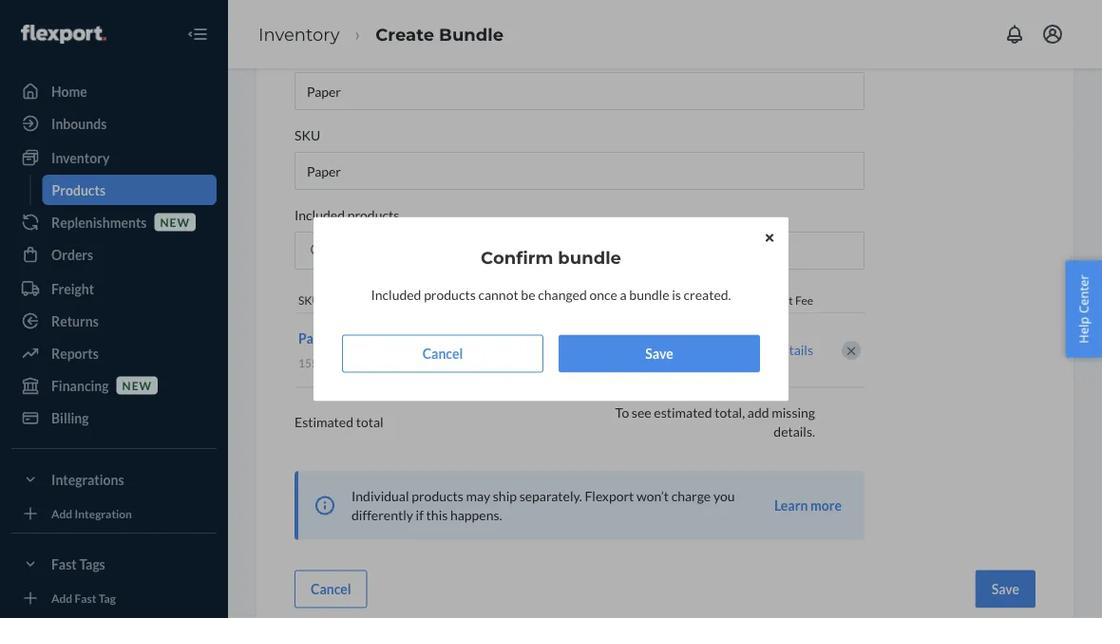 Task type: locate. For each thing, give the bounding box(es) containing it.
changed
[[538, 287, 587, 303]]

bundle up 'once'
[[558, 247, 621, 268]]

confirm
[[481, 247, 553, 268]]

confirm bundle
[[481, 247, 621, 268]]

help center
[[1075, 275, 1092, 344]]

0 horizontal spatial bundle
[[558, 247, 621, 268]]

included products cannot be changed once a bundle is created.
[[371, 287, 731, 303]]

a
[[620, 287, 627, 303]]

bundle right a
[[629, 287, 669, 303]]

confirm bundle dialog
[[314, 217, 789, 401]]

1 horizontal spatial bundle
[[629, 287, 669, 303]]

is
[[672, 287, 681, 303]]

cancel
[[422, 346, 463, 362]]

bundle
[[558, 247, 621, 268], [629, 287, 669, 303]]



Task type: describe. For each thing, give the bounding box(es) containing it.
once
[[589, 287, 617, 303]]

products
[[424, 287, 476, 303]]

included
[[371, 287, 421, 303]]

close image
[[766, 232, 773, 244]]

1 vertical spatial bundle
[[629, 287, 669, 303]]

be
[[521, 287, 535, 303]]

0 vertical spatial bundle
[[558, 247, 621, 268]]

center
[[1075, 275, 1092, 314]]

help center button
[[1065, 260, 1102, 358]]

created.
[[684, 287, 731, 303]]

save
[[645, 346, 673, 362]]

save button
[[559, 335, 760, 373]]

cancel button
[[342, 335, 543, 373]]

help
[[1075, 317, 1092, 344]]

cannot
[[478, 287, 518, 303]]



Task type: vqa. For each thing, say whether or not it's contained in the screenshot.
changed
yes



